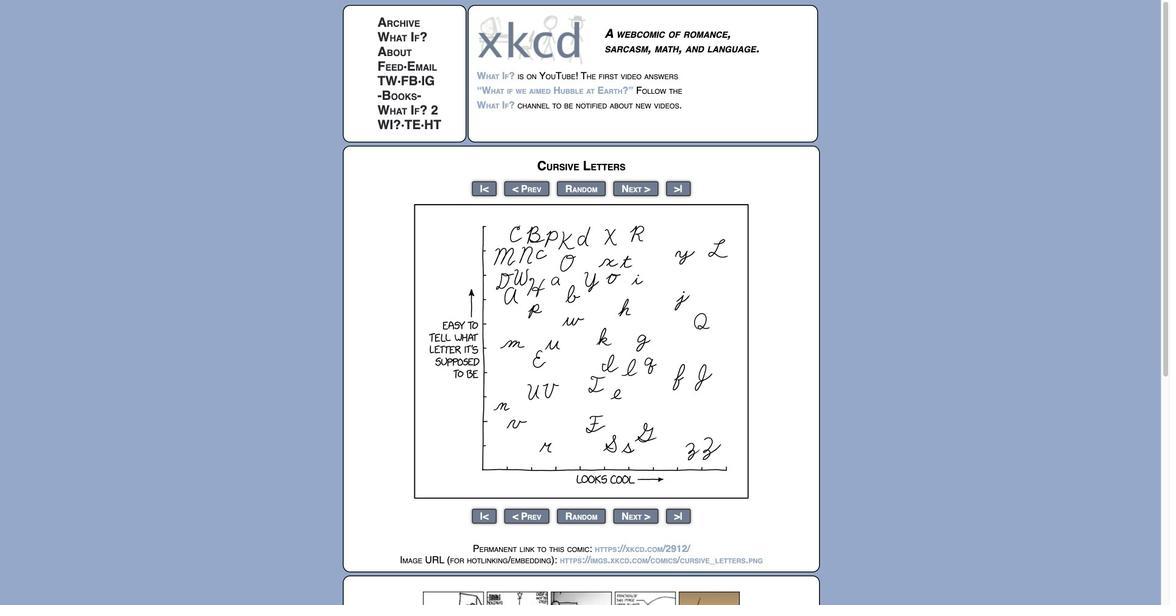 Task type: vqa. For each thing, say whether or not it's contained in the screenshot.
the Cursive Letters image
yes



Task type: locate. For each thing, give the bounding box(es) containing it.
selected comics image
[[423, 592, 740, 605]]

xkcd.com logo image
[[477, 14, 590, 65]]



Task type: describe. For each thing, give the bounding box(es) containing it.
cursive letters image
[[414, 204, 749, 499]]



